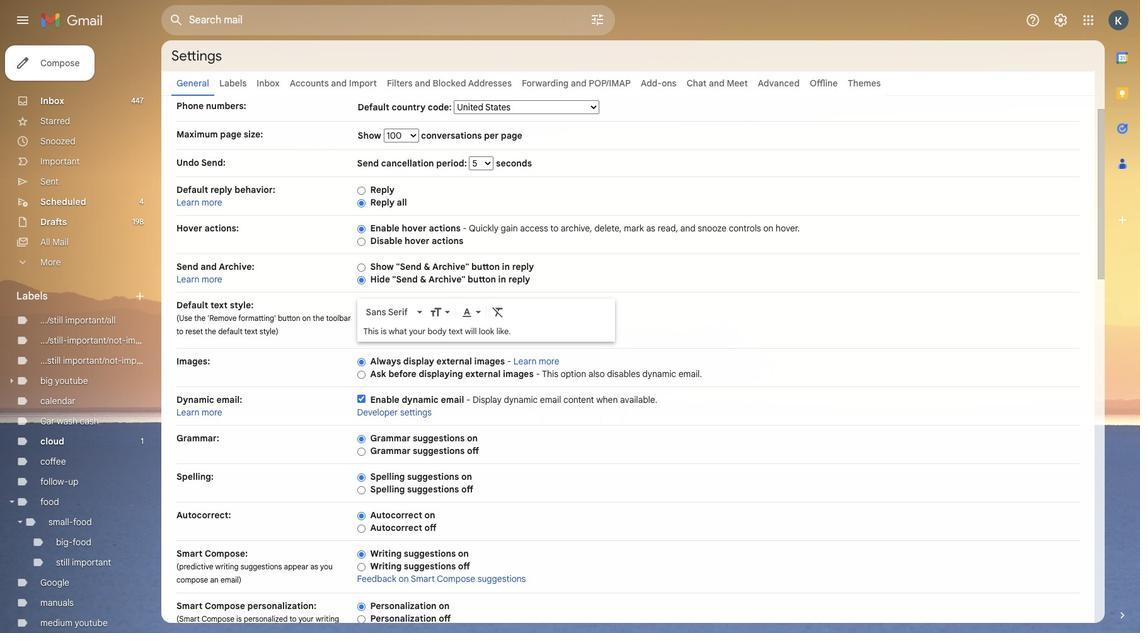 Task type: vqa. For each thing, say whether or not it's contained in the screenshot.
Terms
no



Task type: describe. For each thing, give the bounding box(es) containing it.
settings image
[[1054, 13, 1069, 28]]

developer settings link
[[357, 407, 432, 418]]

undo
[[177, 157, 199, 168]]

email)
[[221, 575, 242, 584]]

food for small-food
[[73, 516, 92, 528]]

google link
[[40, 577, 69, 588]]

disable hover actions
[[370, 235, 464, 247]]

archive,
[[561, 223, 592, 234]]

smart for smart compose personalization:
[[177, 600, 203, 612]]

compose
[[177, 575, 208, 584]]

like.
[[497, 326, 511, 337]]

0 horizontal spatial text
[[211, 299, 228, 311]]

1 horizontal spatial dynamic
[[504, 394, 538, 405]]

2 email from the left
[[540, 394, 561, 405]]

is inside smart compose personalization: (smart compose is personalized to your writing style)
[[236, 614, 242, 624]]

actions for enable
[[429, 223, 461, 234]]

cancellation
[[381, 158, 434, 169]]

serif
[[388, 307, 408, 318]]

archive:
[[219, 261, 255, 272]]

on down spelling suggestions off at bottom
[[425, 509, 435, 521]]

Spelling suggestions off radio
[[357, 485, 365, 495]]

quickly
[[469, 223, 499, 234]]

big-food link
[[56, 537, 91, 548]]

filters and blocked addresses
[[387, 78, 512, 89]]

display
[[473, 394, 502, 405]]

sans serif
[[366, 307, 408, 318]]

coffee link
[[40, 456, 66, 467]]

and for meet
[[709, 78, 725, 89]]

send cancellation period:
[[357, 158, 469, 169]]

mark
[[624, 223, 644, 234]]

more inside default reply behavior: learn more
[[202, 197, 222, 208]]

coffee
[[40, 456, 66, 467]]

archive" for show
[[433, 261, 469, 272]]

reply for show "send & archive" button in reply
[[512, 261, 534, 272]]

before
[[389, 368, 417, 380]]

in for show "send & archive" button in reply
[[502, 261, 510, 272]]

formatting options toolbar
[[361, 300, 611, 324]]

scheduled
[[40, 196, 86, 207]]

198
[[133, 217, 144, 226]]

off down personalization on
[[439, 613, 451, 624]]

available.
[[620, 394, 658, 405]]

medium
[[40, 617, 72, 629]]

"send for hide
[[392, 274, 418, 285]]

spelling suggestions off
[[370, 484, 473, 495]]

Personalization on radio
[[357, 602, 365, 611]]

access
[[520, 223, 548, 234]]

send:
[[201, 157, 226, 168]]

the up reset
[[194, 313, 206, 323]]

to inside 'default text style: (use the 'remove formatting' button on the toolbar to reset the default text style)'
[[177, 327, 184, 336]]

you
[[320, 562, 333, 571]]

compose button
[[5, 45, 95, 81]]

- inside enable dynamic email - display dynamic email content when available. developer settings
[[467, 394, 471, 405]]

writing for writing suggestions on
[[370, 548, 402, 559]]

remove formatting ‪(⌘\)‬ image
[[492, 306, 504, 319]]

default reply behavior: learn more
[[177, 184, 275, 208]]

1 vertical spatial external
[[465, 368, 501, 380]]

labels for labels link
[[219, 78, 247, 89]]

cloud link
[[40, 436, 64, 447]]

country
[[392, 102, 426, 113]]

writing inside smart compose personalization: (smart compose is personalized to your writing style)
[[316, 614, 339, 624]]

grammar suggestions off
[[370, 445, 479, 456]]

snooze
[[698, 223, 727, 234]]

on inside 'default text style: (use the 'remove formatting' button on the toolbar to reset the default text style)'
[[302, 313, 311, 323]]

"send for show
[[396, 261, 422, 272]]

still
[[56, 557, 70, 568]]

car
[[40, 415, 55, 427]]

feedback on smart compose suggestions
[[357, 573, 526, 584]]

1 horizontal spatial text
[[244, 327, 258, 336]]

& for hide
[[420, 274, 427, 285]]

reply for reply
[[370, 184, 395, 195]]

reply for hide "send & archive" button in reply
[[509, 274, 530, 285]]

up
[[68, 476, 79, 487]]

enable hover actions - quickly gain access to archive, delete, mark as read, and snooze controls on hover.
[[370, 223, 800, 234]]

writing for writing suggestions off
[[370, 561, 402, 572]]

big youtube link
[[40, 375, 88, 386]]

447
[[131, 96, 144, 105]]

always
[[370, 356, 401, 367]]

0 vertical spatial your
[[409, 326, 426, 337]]

medium youtube link
[[40, 617, 108, 629]]

default
[[218, 327, 243, 336]]

personalization off
[[370, 613, 451, 624]]

in for hide "send & archive" button in reply
[[498, 274, 506, 285]]

Search mail text field
[[189, 14, 555, 26]]

main menu image
[[15, 13, 30, 28]]

0 vertical spatial images
[[474, 356, 505, 367]]

Show "Send & Archive" button in reply radio
[[357, 263, 365, 272]]

still important
[[56, 557, 111, 568]]

labels navigation
[[0, 40, 165, 633]]

labels heading
[[16, 290, 134, 303]]

learn inside dynamic email: learn more
[[177, 407, 200, 418]]

.../still-important/not-important
[[40, 335, 165, 346]]

on left hover.
[[764, 223, 774, 234]]

settings
[[400, 407, 432, 418]]

email.
[[679, 368, 702, 380]]

...still
[[40, 355, 61, 366]]

0 horizontal spatial dynamic
[[402, 394, 439, 405]]

show for show "send & archive" button in reply
[[370, 261, 394, 272]]

starred
[[40, 115, 70, 127]]

more
[[40, 257, 61, 268]]

smart compose personalization: (smart compose is personalized to your writing style)
[[177, 600, 339, 633]]

enable for enable dynamic email
[[370, 394, 400, 405]]

spelling for spelling suggestions off
[[370, 484, 405, 495]]

- left option
[[536, 368, 540, 380]]

option
[[561, 368, 586, 380]]

the right reset
[[205, 327, 216, 336]]

default for default text style: (use the 'remove formatting' button on the toolbar to reset the default text style)
[[177, 299, 208, 311]]

archive" for hide
[[429, 274, 466, 285]]

reply inside default reply behavior: learn more
[[211, 184, 232, 195]]

car wash cash
[[40, 415, 99, 427]]

compose:
[[205, 548, 248, 559]]

disables
[[607, 368, 640, 380]]

maximum page size:
[[177, 129, 263, 140]]

on up spelling suggestions off at bottom
[[462, 471, 472, 482]]

grammar for grammar suggestions on
[[370, 433, 411, 444]]

learn inside default reply behavior: learn more
[[177, 197, 200, 208]]

hover for disable
[[405, 235, 430, 247]]

Enable hover actions radio
[[357, 224, 365, 234]]

big youtube
[[40, 375, 88, 386]]

hover.
[[776, 223, 800, 234]]

ask
[[370, 368, 386, 380]]

- up ask before displaying external images - this option also disables dynamic email.
[[507, 356, 511, 367]]

Ask before displaying external images radio
[[357, 370, 365, 379]]

off up writing suggestions on
[[425, 522, 437, 533]]

forwarding and pop/imap
[[522, 78, 631, 89]]

Grammar suggestions on radio
[[357, 434, 365, 444]]

style) inside 'default text style: (use the 'remove formatting' button on the toolbar to reset the default text style)'
[[260, 327, 279, 336]]

drafts
[[40, 216, 67, 228]]

ask before displaying external images - this option also disables dynamic email.
[[370, 368, 702, 380]]

send for send and archive: learn more
[[177, 261, 198, 272]]

snoozed link
[[40, 136, 75, 147]]

0 horizontal spatial inbox link
[[40, 95, 64, 107]]

labels for the 'labels' heading in the left top of the page
[[16, 290, 48, 303]]

suggestions for grammar suggestions on
[[413, 433, 465, 444]]

Reply all radio
[[357, 198, 365, 208]]

Grammar suggestions off radio
[[357, 447, 365, 456]]

personalization for personalization on
[[370, 600, 437, 612]]

compose down email)
[[205, 600, 245, 612]]

show "send & archive" button in reply
[[370, 261, 534, 272]]

learn more link for reply
[[177, 197, 222, 208]]

2 horizontal spatial dynamic
[[643, 368, 677, 380]]

Spelling suggestions on radio
[[357, 473, 365, 482]]

search mail image
[[165, 9, 188, 32]]

add-ons link
[[641, 78, 677, 89]]

formatting'
[[238, 313, 276, 323]]

to for compose
[[290, 614, 297, 624]]

the left toolbar
[[313, 313, 324, 323]]

displaying
[[419, 368, 463, 380]]

follow-up
[[40, 476, 79, 487]]

learn more link for and
[[177, 274, 222, 285]]

medium youtube
[[40, 617, 108, 629]]

an
[[210, 575, 219, 584]]

suggestions inside smart compose: (predictive writing suggestions appear as you compose an email)
[[241, 562, 282, 571]]

on down feedback on smart compose suggestions link
[[439, 600, 450, 612]]

more inside the send and archive: learn more
[[202, 274, 222, 285]]

button inside 'default text style: (use the 'remove formatting' button on the toolbar to reset the default text style)'
[[278, 313, 300, 323]]

default text style: (use the 'remove formatting' button on the toolbar to reset the default text style)
[[177, 299, 351, 336]]

1 horizontal spatial tab list
[[1105, 40, 1141, 588]]



Task type: locate. For each thing, give the bounding box(es) containing it.
more
[[202, 197, 222, 208], [202, 274, 222, 285], [539, 356, 560, 367], [202, 407, 222, 418]]

0 horizontal spatial page
[[220, 129, 242, 140]]

2 horizontal spatial text
[[449, 326, 463, 337]]

inbox inside tab list
[[257, 78, 280, 89]]

important/not- for .../still-
[[67, 335, 126, 346]]

accounts
[[290, 78, 329, 89]]

as left you
[[311, 562, 318, 571]]

.../still-important/not-important link
[[40, 335, 165, 346]]

0 vertical spatial reply
[[370, 184, 395, 195]]

0 horizontal spatial labels
[[16, 290, 48, 303]]

1 horizontal spatial labels
[[219, 78, 247, 89]]

(use
[[177, 313, 192, 323]]

more up ask before displaying external images - this option also disables dynamic email.
[[539, 356, 560, 367]]

2 vertical spatial reply
[[509, 274, 530, 285]]

important link
[[40, 156, 80, 167]]

learn more link down "dynamic"
[[177, 407, 222, 418]]

style) down (smart
[[177, 627, 195, 633]]

more up "hover actions:"
[[202, 197, 222, 208]]

button up hide "send & archive" button in reply
[[472, 261, 500, 272]]

style) down formatting'
[[260, 327, 279, 336]]

spelling for spelling suggestions on
[[370, 471, 405, 482]]

...still important/not-important
[[40, 355, 161, 366]]

0 vertical spatial button
[[472, 261, 500, 272]]

off for writing suggestions on
[[458, 561, 470, 572]]

personalized
[[244, 614, 288, 624]]

learn more link up ask before displaying external images - this option also disables dynamic email.
[[514, 356, 560, 367]]

and right chat
[[709, 78, 725, 89]]

general link
[[177, 78, 209, 89]]

send for send cancellation period:
[[357, 158, 379, 169]]

0 vertical spatial is
[[381, 326, 387, 337]]

default country code:
[[358, 102, 454, 113]]

Hide "Send & Archive" button in reply radio
[[357, 275, 365, 285]]

0 vertical spatial external
[[437, 356, 472, 367]]

behavior:
[[235, 184, 275, 195]]

reply for reply all
[[370, 197, 395, 208]]

suggestions for writing suggestions on
[[404, 548, 456, 559]]

1 vertical spatial your
[[299, 614, 314, 624]]

1 vertical spatial actions
[[432, 235, 464, 247]]

smart inside smart compose personalization: (smart compose is personalized to your writing style)
[[177, 600, 203, 612]]

2 autocorrect from the top
[[370, 522, 422, 533]]

inbox right labels link
[[257, 78, 280, 89]]

grammar
[[370, 433, 411, 444], [370, 445, 411, 456]]

autocorrect on
[[370, 509, 435, 521]]

1 vertical spatial food
[[73, 516, 92, 528]]

spelling right spelling suggestions on "radio"
[[370, 471, 405, 482]]

dynamic up settings
[[402, 394, 439, 405]]

2 vertical spatial to
[[290, 614, 297, 624]]

0 vertical spatial inbox link
[[257, 78, 280, 89]]

and left import
[[331, 78, 347, 89]]

youtube for big youtube
[[55, 375, 88, 386]]

grammar down developer settings link
[[370, 433, 411, 444]]

sans serif option
[[364, 306, 415, 319]]

suggestions for grammar suggestions off
[[413, 445, 465, 456]]

default inside default reply behavior: learn more
[[177, 184, 208, 195]]

your down personalization:
[[299, 614, 314, 624]]

0 horizontal spatial tab list
[[161, 71, 1095, 96]]

writing left personalization off radio at the left bottom of page
[[316, 614, 339, 624]]

hover
[[177, 223, 202, 234]]

0 vertical spatial smart
[[177, 548, 203, 559]]

manuals link
[[40, 597, 74, 608]]

grammar right grammar suggestions off radio
[[370, 445, 411, 456]]

0 vertical spatial style)
[[260, 327, 279, 336]]

1 horizontal spatial your
[[409, 326, 426, 337]]

learn more link down archive: in the top left of the page
[[177, 274, 222, 285]]

and for pop/imap
[[571, 78, 587, 89]]

Writing suggestions on radio
[[357, 550, 365, 559]]

1
[[141, 436, 144, 446]]

compose down gmail image
[[40, 57, 80, 69]]

1 horizontal spatial email
[[540, 394, 561, 405]]

in up remove formatting ‪(⌘\)‬ icon
[[498, 274, 506, 285]]

youtube up calendar link
[[55, 375, 88, 386]]

in down gain
[[502, 261, 510, 272]]

wash
[[57, 415, 78, 427]]

1 vertical spatial writing
[[316, 614, 339, 624]]

None checkbox
[[357, 395, 365, 403]]

2 reply from the top
[[370, 197, 395, 208]]

1 vertical spatial reply
[[512, 261, 534, 272]]

1 vertical spatial personalization
[[370, 613, 437, 624]]

images up enable dynamic email - display dynamic email content when available. developer settings
[[503, 368, 534, 380]]

1 vertical spatial spelling
[[370, 484, 405, 495]]

themes link
[[848, 78, 881, 89]]

2 enable from the top
[[370, 394, 400, 405]]

0 vertical spatial enable
[[370, 223, 400, 234]]

0 vertical spatial show
[[358, 130, 384, 141]]

button right formatting'
[[278, 313, 300, 323]]

2 grammar from the top
[[370, 445, 411, 456]]

default up (use
[[177, 299, 208, 311]]

labels inside tab list
[[219, 78, 247, 89]]

autocorrect for autocorrect off
[[370, 522, 422, 533]]

spelling suggestions on
[[370, 471, 472, 482]]

inbox up the starred
[[40, 95, 64, 107]]

show down default country code:
[[358, 130, 384, 141]]

important/not- up ...still important/not-important link
[[67, 335, 126, 346]]

0 vertical spatial reply
[[211, 184, 232, 195]]

smart down writing suggestions off
[[411, 573, 435, 584]]

learn up ask before displaying external images - this option also disables dynamic email.
[[514, 356, 537, 367]]

labels inside navigation
[[16, 290, 48, 303]]

calendar link
[[40, 395, 75, 407]]

0 vertical spatial &
[[424, 261, 431, 272]]

reply left all
[[370, 197, 395, 208]]

all
[[40, 236, 50, 248]]

external up displaying
[[437, 356, 472, 367]]

forwarding and pop/imap link
[[522, 78, 631, 89]]

more inside dynamic email: learn more
[[202, 407, 222, 418]]

archive" up hide "send & archive" button in reply
[[433, 261, 469, 272]]

autocorrect up the autocorrect off
[[370, 509, 422, 521]]

text up 'remove
[[211, 299, 228, 311]]

0 vertical spatial important/not-
[[67, 335, 126, 346]]

learn more link
[[177, 197, 222, 208], [177, 274, 222, 285], [514, 356, 560, 367], [177, 407, 222, 418]]

autocorrect for autocorrect on
[[370, 509, 422, 521]]

inbox for topmost inbox link
[[257, 78, 280, 89]]

2 personalization from the top
[[370, 613, 437, 624]]

on down display
[[467, 433, 478, 444]]

inbox for left inbox link
[[40, 95, 64, 107]]

phone
[[177, 100, 204, 112]]

default inside 'default text style: (use the 'remove formatting' button on the toolbar to reset the default text style)'
[[177, 299, 208, 311]]

1 horizontal spatial style)
[[260, 327, 279, 336]]

youtube right 'medium'
[[75, 617, 108, 629]]

writing inside smart compose: (predictive writing suggestions appear as you compose an email)
[[215, 562, 239, 571]]

0 horizontal spatial writing
[[215, 562, 239, 571]]

Writing suggestions off radio
[[357, 562, 365, 572]]

tab list containing general
[[161, 71, 1095, 96]]

inbox link up the starred
[[40, 95, 64, 107]]

this is what your body text will look like.
[[364, 326, 511, 337]]

0 vertical spatial "send
[[396, 261, 422, 272]]

smart up (smart
[[177, 600, 203, 612]]

0 vertical spatial as
[[647, 223, 656, 234]]

0 vertical spatial autocorrect
[[370, 509, 422, 521]]

important/not- down .../still-important/not-important 'link'
[[63, 355, 122, 366]]

1 horizontal spatial this
[[542, 368, 559, 380]]

all
[[397, 197, 407, 208]]

4
[[139, 197, 144, 206]]

on left toolbar
[[302, 313, 311, 323]]

0 horizontal spatial as
[[311, 562, 318, 571]]

youtube for medium youtube
[[75, 617, 108, 629]]

writing right 'writing suggestions on' option
[[370, 548, 402, 559]]

& for show
[[424, 261, 431, 272]]

personalization up personalization off
[[370, 600, 437, 612]]

gmail image
[[40, 8, 109, 33]]

page left "size:"
[[220, 129, 242, 140]]

archive" down show "send & archive" button in reply
[[429, 274, 466, 285]]

smart inside smart compose: (predictive writing suggestions appear as you compose an email)
[[177, 548, 203, 559]]

grammar suggestions on
[[370, 433, 478, 444]]

important for ...still important/not-important
[[122, 355, 161, 366]]

1 horizontal spatial writing
[[316, 614, 339, 624]]

email left content
[[540, 394, 561, 405]]

on down writing suggestions off
[[399, 573, 409, 584]]

more down archive: in the top left of the page
[[202, 274, 222, 285]]

off down grammar suggestions on
[[467, 445, 479, 456]]

1 vertical spatial is
[[236, 614, 242, 624]]

1 vertical spatial default
[[177, 184, 208, 195]]

1 horizontal spatial is
[[381, 326, 387, 337]]

enable inside enable dynamic email - display dynamic email content when available. developer settings
[[370, 394, 400, 405]]

1 horizontal spatial send
[[357, 158, 379, 169]]

"send down disable hover actions
[[396, 261, 422, 272]]

controls
[[729, 223, 761, 234]]

blocked
[[433, 78, 466, 89]]

conversations
[[421, 130, 482, 141]]

0 horizontal spatial is
[[236, 614, 242, 624]]

Always display external images radio
[[357, 357, 365, 367]]

2 vertical spatial smart
[[177, 600, 203, 612]]

text down formatting'
[[244, 327, 258, 336]]

0 vertical spatial this
[[364, 326, 379, 337]]

personalization for personalization off
[[370, 613, 437, 624]]

manuals
[[40, 597, 74, 608]]

0 vertical spatial personalization
[[370, 600, 437, 612]]

writing
[[370, 548, 402, 559], [370, 561, 402, 572]]

will
[[465, 326, 477, 337]]

support image
[[1026, 13, 1041, 28]]

Autocorrect off radio
[[357, 524, 365, 533]]

0 vertical spatial actions
[[429, 223, 461, 234]]

0 vertical spatial inbox
[[257, 78, 280, 89]]

1 vertical spatial reply
[[370, 197, 395, 208]]

1 vertical spatial &
[[420, 274, 427, 285]]

this left option
[[542, 368, 559, 380]]

learn up hover at the top left of page
[[177, 197, 200, 208]]

text left will
[[449, 326, 463, 337]]

learn
[[177, 197, 200, 208], [177, 274, 200, 285], [514, 356, 537, 367], [177, 407, 200, 418]]

feedback
[[357, 573, 397, 584]]

suggestions for spelling suggestions off
[[407, 484, 459, 495]]

2 vertical spatial default
[[177, 299, 208, 311]]

reply up the reply all
[[370, 184, 395, 195]]

1 autocorrect from the top
[[370, 509, 422, 521]]

enable dynamic email - display dynamic email content when available. developer settings
[[357, 394, 658, 418]]

0 vertical spatial youtube
[[55, 375, 88, 386]]

send inside the send and archive: learn more
[[177, 261, 198, 272]]

1 vertical spatial send
[[177, 261, 198, 272]]

2 horizontal spatial to
[[551, 223, 559, 234]]

- left quickly
[[463, 223, 467, 234]]

to down (use
[[177, 327, 184, 336]]

compose down writing suggestions off
[[437, 573, 475, 584]]

hide "send & archive" button in reply
[[370, 274, 530, 285]]

default down undo
[[177, 184, 208, 195]]

car wash cash link
[[40, 415, 99, 427]]

off down spelling suggestions on
[[462, 484, 473, 495]]

button for show "send & archive" button in reply
[[472, 261, 500, 272]]

2 spelling from the top
[[370, 484, 405, 495]]

chat and meet link
[[687, 78, 748, 89]]

off
[[467, 445, 479, 456], [462, 484, 473, 495], [425, 522, 437, 533], [458, 561, 470, 572], [439, 613, 451, 624]]

important
[[40, 156, 80, 167]]

actions for disable
[[432, 235, 464, 247]]

external down always display external images - learn more
[[465, 368, 501, 380]]

drafts link
[[40, 216, 67, 228]]

1 grammar from the top
[[370, 433, 411, 444]]

also
[[589, 368, 605, 380]]

&
[[424, 261, 431, 272], [420, 274, 427, 285]]

meet
[[727, 78, 748, 89]]

and for archive:
[[201, 261, 217, 272]]

1 horizontal spatial inbox
[[257, 78, 280, 89]]

1 vertical spatial button
[[468, 274, 496, 285]]

None search field
[[161, 5, 615, 35]]

actions:
[[205, 223, 239, 234]]

0 vertical spatial writing
[[370, 548, 402, 559]]

hover right the disable
[[405, 235, 430, 247]]

the
[[194, 313, 206, 323], [313, 313, 324, 323], [205, 327, 216, 336]]

spelling right the spelling suggestions off "option"
[[370, 484, 405, 495]]

0 vertical spatial spelling
[[370, 471, 405, 482]]

email:
[[217, 394, 242, 405]]

cash
[[80, 415, 99, 427]]

1 vertical spatial as
[[311, 562, 318, 571]]

learn up (use
[[177, 274, 200, 285]]

to inside smart compose personalization: (smart compose is personalized to your writing style)
[[290, 614, 297, 624]]

smart for smart compose:
[[177, 548, 203, 559]]

what
[[389, 326, 407, 337]]

1 enable from the top
[[370, 223, 400, 234]]

to for quickly
[[551, 223, 559, 234]]

1 vertical spatial style)
[[177, 627, 195, 633]]

on up feedback on smart compose suggestions
[[458, 548, 469, 559]]

sans
[[366, 307, 386, 318]]

reply
[[211, 184, 232, 195], [512, 261, 534, 272], [509, 274, 530, 285]]

display
[[403, 356, 434, 367]]

themes
[[848, 78, 881, 89]]

2 writing from the top
[[370, 561, 402, 572]]

compose inside compose button
[[40, 57, 80, 69]]

advanced search options image
[[585, 7, 610, 32]]

1 vertical spatial this
[[542, 368, 559, 380]]

hover up disable hover actions
[[402, 223, 427, 234]]

google
[[40, 577, 69, 588]]

off for grammar suggestions on
[[467, 445, 479, 456]]

1 vertical spatial to
[[177, 327, 184, 336]]

0 vertical spatial in
[[502, 261, 510, 272]]

dynamic left email.
[[643, 368, 677, 380]]

send up reply option
[[357, 158, 379, 169]]

general
[[177, 78, 209, 89]]

food for big-food
[[73, 537, 91, 548]]

sent link
[[40, 176, 59, 187]]

read,
[[658, 223, 678, 234]]

important up ...still important/not-important link
[[126, 335, 165, 346]]

Reply radio
[[357, 186, 365, 195]]

1 vertical spatial youtube
[[75, 617, 108, 629]]

actions up show "send & archive" button in reply
[[432, 235, 464, 247]]

as inside smart compose: (predictive writing suggestions appear as you compose an email)
[[311, 562, 318, 571]]

1 horizontal spatial as
[[647, 223, 656, 234]]

more down "dynamic"
[[202, 407, 222, 418]]

labels up the .../still
[[16, 290, 48, 303]]

hover for enable
[[402, 223, 427, 234]]

button for hide "send & archive" button in reply
[[468, 274, 496, 285]]

2 vertical spatial food
[[73, 537, 91, 548]]

1 vertical spatial important
[[122, 355, 161, 366]]

1 vertical spatial inbox
[[40, 95, 64, 107]]

to
[[551, 223, 559, 234], [177, 327, 184, 336], [290, 614, 297, 624]]

suggestions for writing suggestions off
[[404, 561, 456, 572]]

show for show
[[358, 130, 384, 141]]

1 reply from the top
[[370, 184, 395, 195]]

compose right (smart
[[202, 614, 235, 624]]

advanced link
[[758, 78, 800, 89]]

1 horizontal spatial to
[[290, 614, 297, 624]]

food link
[[40, 496, 59, 508]]

autocorrect down autocorrect on
[[370, 522, 422, 533]]

tab list
[[1105, 40, 1141, 588], [161, 71, 1095, 96]]

.../still-
[[40, 335, 67, 346]]

and for blocked
[[415, 78, 431, 89]]

inbox inside labels navigation
[[40, 95, 64, 107]]

1 horizontal spatial inbox link
[[257, 78, 280, 89]]

0 horizontal spatial your
[[299, 614, 314, 624]]

(smart
[[177, 614, 200, 624]]

pop/imap
[[589, 78, 631, 89]]

small-food link
[[49, 516, 92, 528]]

reply up formatting options toolbar
[[509, 274, 530, 285]]

enable for enable hover actions
[[370, 223, 400, 234]]

learn inside the send and archive: learn more
[[177, 274, 200, 285]]

.../still important/all link
[[40, 315, 116, 326]]

and right filters
[[415, 78, 431, 89]]

1 vertical spatial labels
[[16, 290, 48, 303]]

Disable hover actions radio
[[357, 237, 365, 246]]

page right the per
[[501, 130, 522, 141]]

0 horizontal spatial inbox
[[40, 95, 64, 107]]

actions up disable hover actions
[[429, 223, 461, 234]]

1 vertical spatial images
[[503, 368, 534, 380]]

Personalization off radio
[[357, 615, 365, 624]]

your inside smart compose personalization: (smart compose is personalized to your writing style)
[[299, 614, 314, 624]]

1 vertical spatial autocorrect
[[370, 522, 422, 533]]

0 horizontal spatial style)
[[177, 627, 195, 633]]

grammar for grammar suggestions off
[[370, 445, 411, 456]]

as right mark
[[647, 223, 656, 234]]

1 vertical spatial archive"
[[429, 274, 466, 285]]

important for .../still-important/not-important
[[126, 335, 165, 346]]

suggestions for spelling suggestions on
[[407, 471, 459, 482]]

off for spelling suggestions on
[[462, 484, 473, 495]]

Autocorrect on radio
[[357, 511, 365, 521]]

addresses
[[468, 78, 512, 89]]

& down show "send & archive" button in reply
[[420, 274, 427, 285]]

autocorrect off
[[370, 522, 437, 533]]

learn down "dynamic"
[[177, 407, 200, 418]]

default for default country code:
[[358, 102, 390, 113]]

style) inside smart compose personalization: (smart compose is personalized to your writing style)
[[177, 627, 195, 633]]

1 horizontal spatial page
[[501, 130, 522, 141]]

feedback on smart compose suggestions link
[[357, 573, 526, 584]]

0 vertical spatial hover
[[402, 223, 427, 234]]

1 vertical spatial in
[[498, 274, 506, 285]]

images:
[[177, 356, 210, 367]]

personalization:
[[247, 600, 317, 612]]

and
[[331, 78, 347, 89], [415, 78, 431, 89], [571, 78, 587, 89], [709, 78, 725, 89], [681, 223, 696, 234], [201, 261, 217, 272]]

content
[[564, 394, 594, 405]]

important/not- for ...still
[[63, 355, 122, 366]]

off up feedback on smart compose suggestions
[[458, 561, 470, 572]]

labels up numbers:
[[219, 78, 247, 89]]

1 personalization from the top
[[370, 600, 437, 612]]

1 vertical spatial smart
[[411, 573, 435, 584]]

0 horizontal spatial send
[[177, 261, 198, 272]]

writing suggestions on
[[370, 548, 469, 559]]

and inside the send and archive: learn more
[[201, 261, 217, 272]]

1 writing from the top
[[370, 548, 402, 559]]

always display external images - learn more
[[370, 356, 560, 367]]

and for import
[[331, 78, 347, 89]]

0 horizontal spatial this
[[364, 326, 379, 337]]

toolbar
[[326, 313, 351, 323]]

inbox link right labels link
[[257, 78, 280, 89]]

2 vertical spatial important
[[72, 557, 111, 568]]

1 vertical spatial inbox link
[[40, 95, 64, 107]]

writing down compose:
[[215, 562, 239, 571]]

0 vertical spatial labels
[[219, 78, 247, 89]]

1 spelling from the top
[[370, 471, 405, 482]]

offline
[[810, 78, 838, 89]]

size:
[[244, 129, 263, 140]]

important down .../still-important/not-important 'link'
[[122, 355, 161, 366]]

1 vertical spatial important/not-
[[63, 355, 122, 366]]

important down big-food link
[[72, 557, 111, 568]]

0 vertical spatial grammar
[[370, 433, 411, 444]]

0 vertical spatial writing
[[215, 562, 239, 571]]

default for default reply behavior: learn more
[[177, 184, 208, 195]]

1 vertical spatial show
[[370, 261, 394, 272]]

big
[[40, 375, 53, 386]]

1 email from the left
[[441, 394, 464, 405]]

calendar
[[40, 395, 75, 407]]

0 vertical spatial important
[[126, 335, 165, 346]]

and right 'read,'
[[681, 223, 696, 234]]

learn more link for email:
[[177, 407, 222, 418]]

your right "what"
[[409, 326, 426, 337]]

grammar:
[[177, 433, 219, 444]]

1 vertical spatial enable
[[370, 394, 400, 405]]

0 horizontal spatial email
[[441, 394, 464, 405]]

0 vertical spatial food
[[40, 496, 59, 508]]

1 vertical spatial grammar
[[370, 445, 411, 456]]

food
[[40, 496, 59, 508], [73, 516, 92, 528], [73, 537, 91, 548]]

button down show "send & archive" button in reply
[[468, 274, 496, 285]]

to down personalization:
[[290, 614, 297, 624]]

-
[[463, 223, 467, 234], [507, 356, 511, 367], [536, 368, 540, 380], [467, 394, 471, 405]]



